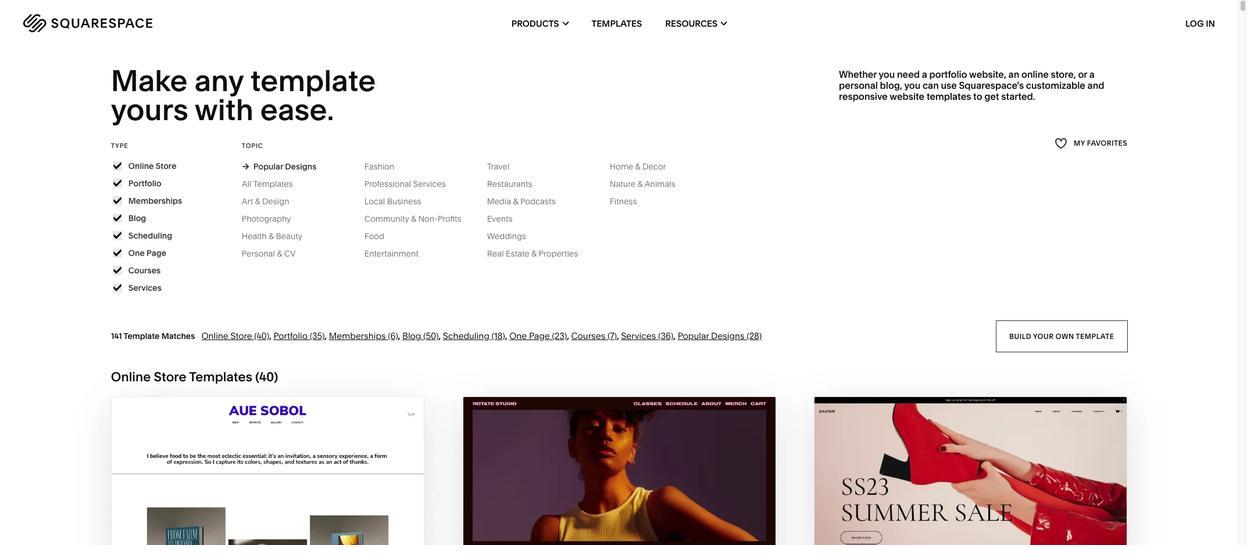 Task type: locate. For each thing, give the bounding box(es) containing it.
template inside make any template yours with ease.
[[250, 63, 376, 99]]

memberships (6) link
[[329, 331, 398, 342]]

portfolio (35) link
[[273, 331, 325, 342]]

0 horizontal spatial you
[[879, 69, 895, 80]]

0 vertical spatial designs
[[285, 162, 317, 172]]

personal & cv
[[242, 249, 296, 259]]

scheduling (18) link
[[443, 331, 505, 342]]

animals
[[645, 179, 676, 189]]

1 vertical spatial courses
[[571, 331, 605, 342]]

courses
[[128, 266, 161, 276], [571, 331, 605, 342]]

website,
[[969, 69, 1006, 80]]

online down the yours
[[128, 161, 154, 171]]

store for online store templates ( 40 )
[[154, 370, 187, 385]]

health & beauty
[[242, 231, 302, 242]]

can
[[923, 80, 939, 91]]

0 vertical spatial portfolio
[[128, 178, 161, 189]]

1 horizontal spatial popular
[[678, 331, 709, 342]]

4 , from the left
[[439, 331, 441, 342]]

portfolio
[[929, 69, 967, 80]]

local
[[364, 196, 385, 207]]

blog (50) link
[[402, 331, 439, 342]]

own
[[1056, 332, 1074, 341]]

, left courses (7) link
[[567, 331, 569, 342]]

designs
[[285, 162, 317, 172], [711, 331, 745, 342]]

1 vertical spatial scheduling
[[443, 331, 489, 342]]

& for animals
[[638, 179, 643, 189]]

0 horizontal spatial page
[[147, 248, 166, 259]]

podcasts
[[520, 196, 556, 207]]

memberships down online store
[[128, 196, 182, 206]]

0 horizontal spatial popular
[[253, 162, 283, 172]]

1 horizontal spatial templates
[[253, 179, 293, 189]]

templates
[[592, 18, 642, 29], [253, 179, 293, 189], [189, 370, 252, 385]]

services up "business"
[[413, 179, 446, 189]]

0 horizontal spatial portfolio
[[128, 178, 161, 189]]

0 vertical spatial scheduling
[[128, 231, 172, 241]]

1 vertical spatial one
[[509, 331, 527, 342]]

0 horizontal spatial services
[[128, 283, 162, 293]]

& left 'non-'
[[411, 214, 416, 224]]

141
[[111, 331, 122, 342]]

fashion
[[364, 162, 394, 172]]

0 vertical spatial templates
[[592, 18, 642, 29]]

1 horizontal spatial designs
[[711, 331, 745, 342]]

you left can
[[904, 80, 921, 91]]

online right matches
[[201, 331, 228, 342]]

use
[[941, 80, 957, 91]]

1 vertical spatial services
[[128, 283, 162, 293]]

1 vertical spatial portfolio
[[273, 331, 308, 342]]

0 horizontal spatial template
[[250, 63, 376, 99]]

& right the art at top left
[[255, 196, 260, 207]]

popular
[[253, 162, 283, 172], [678, 331, 709, 342]]

, left popular designs (28) link
[[674, 331, 676, 342]]

1 horizontal spatial services
[[413, 179, 446, 189]]

online
[[128, 161, 154, 171], [201, 331, 228, 342], [111, 370, 151, 385]]

& for decor
[[635, 162, 641, 172]]

profits
[[438, 214, 461, 224]]

aue sobol image
[[112, 398, 424, 546]]

media & podcasts link
[[487, 196, 567, 207]]

2 vertical spatial store
[[154, 370, 187, 385]]

1 horizontal spatial one
[[509, 331, 527, 342]]

(23)
[[552, 331, 567, 342]]

(36)
[[658, 331, 674, 342]]

type
[[111, 142, 128, 150]]

2 a from the left
[[1089, 69, 1095, 80]]

1 horizontal spatial portfolio
[[273, 331, 308, 342]]

1 vertical spatial page
[[529, 331, 550, 342]]

online
[[1022, 69, 1049, 80]]

, left portfolio (35) link on the bottom of the page
[[269, 331, 271, 342]]

courses left (7)
[[571, 331, 605, 342]]

0 vertical spatial one
[[128, 248, 145, 259]]

& right home
[[635, 162, 641, 172]]

aue sobol element
[[112, 398, 424, 546]]

food
[[364, 231, 384, 242]]

blog up one page
[[128, 213, 146, 224]]

popular designs (28) link
[[678, 331, 762, 342]]

media & podcasts
[[487, 196, 556, 207]]

0 horizontal spatial memberships
[[128, 196, 182, 206]]

memberships left (6)
[[329, 331, 386, 342]]

0 vertical spatial store
[[156, 161, 176, 171]]

community & non-profits link
[[364, 214, 473, 224]]

health
[[242, 231, 267, 242]]

(6)
[[388, 331, 398, 342]]

40
[[259, 370, 274, 385]]

portfolio down online store
[[128, 178, 161, 189]]

topic
[[242, 142, 263, 150]]

online down template
[[111, 370, 151, 385]]

nature & animals
[[610, 179, 676, 189]]

weddings
[[487, 231, 526, 242]]

& right the nature
[[638, 179, 643, 189]]

entertainment link
[[364, 249, 430, 259]]

2 vertical spatial online
[[111, 370, 151, 385]]

squarespace logo image
[[23, 14, 152, 33]]

& for beauty
[[269, 231, 274, 242]]

7 , from the left
[[617, 331, 619, 342]]

services
[[413, 179, 446, 189], [128, 283, 162, 293], [621, 331, 656, 342]]

all
[[242, 179, 251, 189]]

real
[[487, 249, 504, 259]]

a right or
[[1089, 69, 1095, 80]]

rotate image
[[463, 398, 775, 546]]

designs left (28)
[[711, 331, 745, 342]]

in
[[1206, 18, 1215, 29]]

a right need
[[922, 69, 927, 80]]

popular right "(36)"
[[678, 331, 709, 342]]

health & beauty link
[[242, 231, 314, 242]]

a
[[922, 69, 927, 80], [1089, 69, 1095, 80]]

1 vertical spatial store
[[230, 331, 252, 342]]

& left cv
[[277, 249, 282, 259]]

(7)
[[608, 331, 617, 342]]

whether
[[839, 69, 877, 80]]

1 horizontal spatial template
[[1076, 332, 1114, 341]]

services down one page
[[128, 283, 162, 293]]

& for podcasts
[[513, 196, 518, 207]]

online store templates ( 40 )
[[111, 370, 278, 385]]

food link
[[364, 231, 396, 242]]

popular up all templates
[[253, 162, 283, 172]]

1 horizontal spatial memberships
[[329, 331, 386, 342]]

0 vertical spatial memberships
[[128, 196, 182, 206]]

0 vertical spatial courses
[[128, 266, 161, 276]]

blog right (6)
[[402, 331, 421, 342]]

, left one page (23) link
[[505, 331, 507, 342]]

(
[[255, 370, 259, 385]]

template
[[250, 63, 376, 99], [1076, 332, 1114, 341]]

my favorites
[[1074, 139, 1128, 148]]

1 vertical spatial template
[[1076, 332, 1114, 341]]

build
[[1009, 332, 1031, 341]]

zaatar element
[[815, 398, 1127, 546]]

, left "services (36)" link
[[617, 331, 619, 342]]

portfolio
[[128, 178, 161, 189], [273, 331, 308, 342]]

travel
[[487, 162, 510, 172]]

designs up the all templates link
[[285, 162, 317, 172]]

page
[[147, 248, 166, 259], [529, 331, 550, 342]]

travel link
[[487, 162, 521, 172]]

0 vertical spatial online
[[128, 161, 154, 171]]

0 vertical spatial template
[[250, 63, 376, 99]]

portfolio left (35)
[[273, 331, 308, 342]]

3 , from the left
[[398, 331, 400, 342]]

2 horizontal spatial services
[[621, 331, 656, 342]]

& right media
[[513, 196, 518, 207]]

, left scheduling (18) "link"
[[439, 331, 441, 342]]

local business link
[[364, 196, 433, 207]]

you
[[879, 69, 895, 80], [904, 80, 921, 91]]

0 horizontal spatial designs
[[285, 162, 317, 172]]

& right 'estate'
[[531, 249, 537, 259]]

services right (7)
[[621, 331, 656, 342]]

0 horizontal spatial one
[[128, 248, 145, 259]]

zaatar image
[[815, 398, 1127, 546]]

my favorites link
[[1055, 136, 1128, 152]]

& for non-
[[411, 214, 416, 224]]

, left blog (50) link
[[398, 331, 400, 342]]

website
[[890, 91, 925, 102]]

1 vertical spatial online
[[201, 331, 228, 342]]

8 , from the left
[[674, 331, 676, 342]]

0 horizontal spatial scheduling
[[128, 231, 172, 241]]

any
[[194, 63, 244, 99]]

courses down one page
[[128, 266, 161, 276]]

or
[[1078, 69, 1087, 80]]

0 vertical spatial services
[[413, 179, 446, 189]]

nature
[[610, 179, 636, 189]]

restaurants
[[487, 179, 532, 189]]

2 horizontal spatial templates
[[592, 18, 642, 29]]

scheduling left (18)
[[443, 331, 489, 342]]

1 horizontal spatial a
[[1089, 69, 1095, 80]]

0 horizontal spatial a
[[922, 69, 927, 80]]

you left need
[[879, 69, 895, 80]]

scheduling
[[128, 231, 172, 241], [443, 331, 489, 342]]

scheduling up one page
[[128, 231, 172, 241]]

professional services link
[[364, 179, 457, 189]]

cv
[[284, 249, 296, 259]]

,
[[269, 331, 271, 342], [325, 331, 327, 342], [398, 331, 400, 342], [439, 331, 441, 342], [505, 331, 507, 342], [567, 331, 569, 342], [617, 331, 619, 342], [674, 331, 676, 342]]

, left memberships (6) link
[[325, 331, 327, 342]]

all templates link
[[242, 179, 305, 189]]

1 vertical spatial designs
[[711, 331, 745, 342]]

professional
[[364, 179, 411, 189]]

0 vertical spatial blog
[[128, 213, 146, 224]]

0 horizontal spatial templates
[[189, 370, 252, 385]]

0 horizontal spatial blog
[[128, 213, 146, 224]]

resources button
[[665, 0, 727, 47]]

to
[[973, 91, 982, 102]]

2 , from the left
[[325, 331, 327, 342]]

& right health
[[269, 231, 274, 242]]

professional services
[[364, 179, 446, 189]]

1 horizontal spatial blog
[[402, 331, 421, 342]]



Task type: vqa. For each thing, say whether or not it's contained in the screenshot.
Investor Relations link
no



Task type: describe. For each thing, give the bounding box(es) containing it.
store for online store
[[156, 161, 176, 171]]

1 horizontal spatial scheduling
[[443, 331, 489, 342]]

popular designs link
[[242, 162, 317, 172]]

art & design link
[[242, 196, 301, 207]]

2 vertical spatial templates
[[189, 370, 252, 385]]

2 vertical spatial services
[[621, 331, 656, 342]]

build your own template
[[1009, 332, 1114, 341]]

restaurants link
[[487, 179, 544, 189]]

make
[[111, 63, 188, 99]]

blog,
[[880, 80, 902, 91]]

& for design
[[255, 196, 260, 207]]

home
[[610, 162, 633, 172]]

services (36) link
[[621, 331, 674, 342]]

(50)
[[423, 331, 439, 342]]

0 horizontal spatial courses
[[128, 266, 161, 276]]

1 vertical spatial blog
[[402, 331, 421, 342]]

squarespace's
[[959, 80, 1024, 91]]

1 a from the left
[[922, 69, 927, 80]]

1 horizontal spatial you
[[904, 80, 921, 91]]

fitness
[[610, 196, 637, 207]]

and
[[1088, 80, 1104, 91]]

events
[[487, 214, 513, 224]]

log             in link
[[1186, 18, 1215, 29]]

fashion link
[[364, 162, 406, 172]]

personal
[[839, 80, 878, 91]]

products
[[511, 18, 559, 29]]

resources
[[665, 18, 718, 29]]

community & non-profits
[[364, 214, 461, 224]]

home & decor
[[610, 162, 666, 172]]

an
[[1009, 69, 1019, 80]]

media
[[487, 196, 511, 207]]

(18)
[[492, 331, 505, 342]]

design
[[262, 196, 289, 207]]

log
[[1186, 18, 1204, 29]]

1 horizontal spatial courses
[[571, 331, 605, 342]]

your
[[1033, 332, 1054, 341]]

store,
[[1051, 69, 1076, 80]]

1 vertical spatial popular
[[678, 331, 709, 342]]

1 horizontal spatial page
[[529, 331, 550, 342]]

started.
[[1001, 91, 1035, 102]]

properties
[[539, 249, 578, 259]]

template
[[124, 331, 160, 342]]

(40)
[[254, 331, 269, 342]]

home & decor link
[[610, 162, 678, 172]]

online for online store
[[128, 161, 154, 171]]

photography
[[242, 214, 291, 224]]

online for online store templates ( 40 )
[[111, 370, 151, 385]]

0 vertical spatial page
[[147, 248, 166, 259]]

my
[[1074, 139, 1085, 148]]

0 vertical spatial popular
[[253, 162, 283, 172]]

templates link
[[592, 0, 642, 47]]

responsive
[[839, 91, 888, 102]]

& for cv
[[277, 249, 282, 259]]

favorites
[[1087, 139, 1128, 148]]

real estate & properties link
[[487, 249, 590, 259]]

fitness link
[[610, 196, 649, 207]]

templates
[[927, 91, 971, 102]]

template inside button
[[1076, 332, 1114, 341]]

business
[[387, 196, 421, 207]]

one page (23) link
[[509, 331, 567, 342]]

6 , from the left
[[567, 331, 569, 342]]

1 vertical spatial templates
[[253, 179, 293, 189]]

(28)
[[747, 331, 762, 342]]

1 vertical spatial memberships
[[329, 331, 386, 342]]

ease.
[[260, 92, 334, 128]]

5 , from the left
[[505, 331, 507, 342]]

1 , from the left
[[269, 331, 271, 342]]

real estate & properties
[[487, 249, 578, 259]]

art & design
[[242, 196, 289, 207]]

non-
[[418, 214, 438, 224]]

art
[[242, 196, 253, 207]]

whether you need a portfolio website, an online store, or a personal blog, you can use squarespace's customizable and responsive website templates to get started.
[[839, 69, 1104, 102]]

beauty
[[276, 231, 302, 242]]

events link
[[487, 214, 524, 224]]

online store
[[128, 161, 176, 171]]

online store (40) , portfolio (35) , memberships (6) , blog (50) , scheduling (18) , one page (23) , courses (7) , services (36) , popular designs (28)
[[201, 331, 762, 342]]

rotate element
[[463, 398, 775, 546]]

with
[[195, 92, 254, 128]]

online for online store (40) , portfolio (35) , memberships (6) , blog (50) , scheduling (18) , one page (23) , courses (7) , services (36) , popular designs (28)
[[201, 331, 228, 342]]

nature & animals link
[[610, 179, 687, 189]]

estate
[[506, 249, 529, 259]]

matches
[[161, 331, 195, 342]]

store for online store (40) , portfolio (35) , memberships (6) , blog (50) , scheduling (18) , one page (23) , courses (7) , services (36) , popular designs (28)
[[230, 331, 252, 342]]

yours
[[111, 92, 188, 128]]

all templates
[[242, 179, 293, 189]]

customizable
[[1026, 80, 1085, 91]]

decor
[[643, 162, 666, 172]]

personal & cv link
[[242, 249, 307, 259]]

popular designs
[[253, 162, 317, 172]]

products button
[[511, 0, 568, 47]]

entertainment
[[364, 249, 418, 259]]

personal
[[242, 249, 275, 259]]

community
[[364, 214, 409, 224]]



